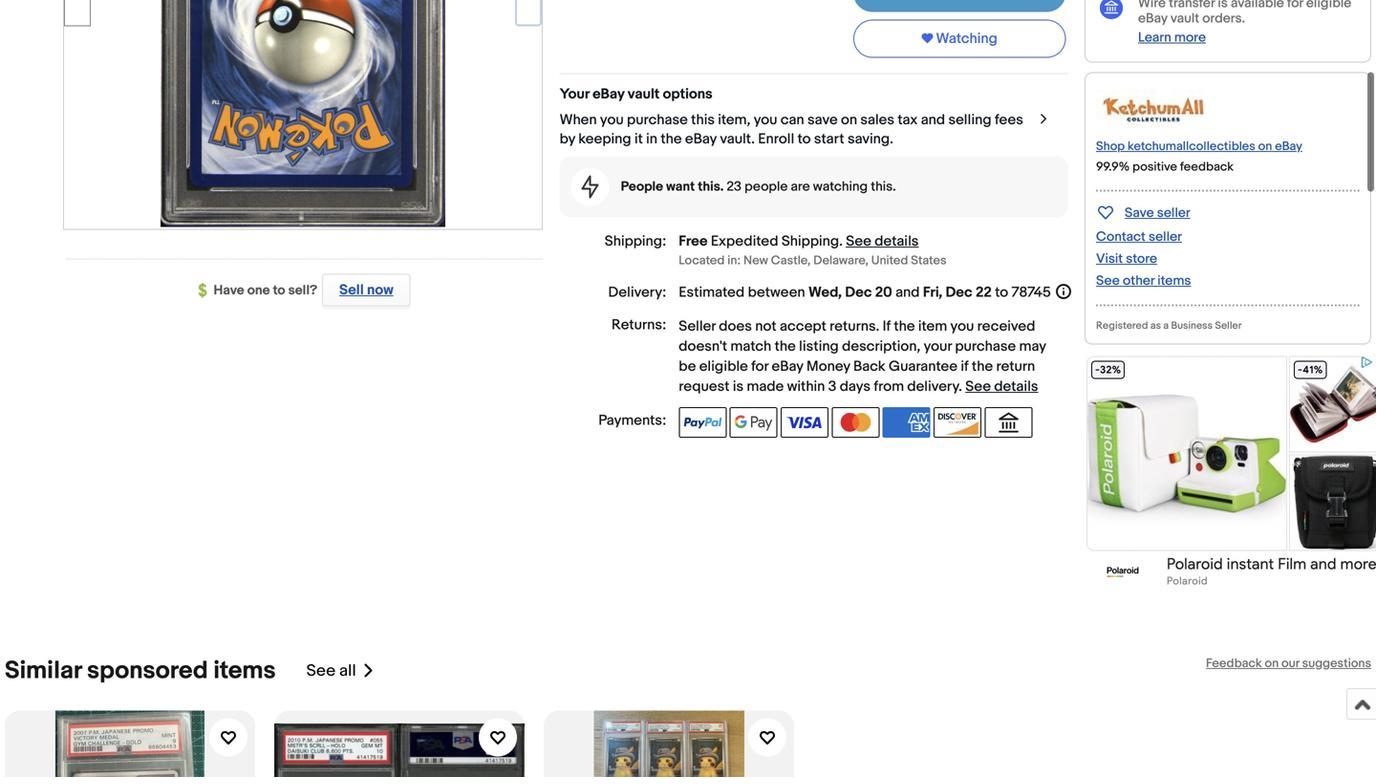 Task type: locate. For each thing, give the bounding box(es) containing it.
dec left 20
[[845, 284, 872, 301]]

learn more link
[[1138, 29, 1206, 46]]

0 horizontal spatial to
[[273, 282, 285, 299]]

for inside seller does not accept returns. if the item you received doesn't match the listing description, your purchase may be eligible for
[[751, 358, 769, 375]]

contact seller visit store see other items
[[1096, 229, 1191, 289]]

see up delaware,
[[846, 233, 872, 250]]

. see details
[[959, 378, 1038, 395]]

0 vertical spatial and
[[921, 111, 945, 129]]

and inside when you purchase this item, you can save on sales tax and selling fees by keeping it in the ebay vault. enroll to start saving.
[[921, 111, 945, 129]]

visa image
[[781, 407, 829, 438]]

the
[[661, 130, 682, 148], [894, 318, 915, 335], [775, 338, 796, 355], [972, 358, 993, 375]]

purchase inside when you purchase this item, you can save on sales tax and selling fees by keeping it in the ebay vault. enroll to start saving.
[[627, 111, 688, 129]]

eligible right the "available"
[[1306, 0, 1352, 11]]

similar sponsored items
[[5, 656, 276, 686]]

0 horizontal spatial eligible
[[699, 358, 748, 375]]

between
[[748, 284, 805, 301]]

keep in the ebay vault - opens a layer image
[[1037, 110, 1053, 130]]

see details link
[[846, 233, 919, 250], [966, 378, 1038, 395]]

and right tax
[[921, 111, 945, 129]]

seller inside button
[[1157, 205, 1191, 221]]

1 horizontal spatial for
[[1287, 0, 1303, 11]]

dec
[[845, 284, 872, 301], [946, 284, 973, 301]]

to right "22"
[[995, 284, 1008, 301]]

details inside free expedited shipping . see details located in: new castle, delaware, united states
[[875, 233, 919, 250]]

estimated
[[679, 284, 745, 301]]

0 vertical spatial purchase
[[627, 111, 688, 129]]

1 vertical spatial purchase
[[955, 338, 1016, 355]]

2 this. from the left
[[871, 179, 896, 195]]

eligible inside wire transfer is available for eligible ebay vault orders. learn more
[[1306, 0, 1352, 11]]

seller
[[1157, 205, 1191, 221], [1149, 229, 1182, 245]]

seller up doesn't
[[679, 318, 716, 335]]

vault
[[1171, 10, 1200, 27], [628, 86, 660, 103]]

0 vertical spatial items
[[1158, 273, 1191, 289]]

3
[[828, 378, 837, 395]]

does
[[719, 318, 752, 335]]

vault inside wire transfer is available for eligible ebay vault orders. learn more
[[1171, 10, 1200, 27]]

you inside seller does not accept returns. if the item you received doesn't match the listing description, your purchase may be eligible for
[[951, 318, 974, 335]]

1 horizontal spatial dec
[[946, 284, 973, 301]]

eligible
[[1306, 0, 1352, 11], [699, 358, 748, 375]]

1 horizontal spatial is
[[1218, 0, 1228, 11]]

1 vertical spatial .
[[959, 378, 962, 395]]

0 horizontal spatial purchase
[[627, 111, 688, 129]]

for up "made"
[[751, 358, 769, 375]]

items right other
[[1158, 273, 1191, 289]]

1 horizontal spatial and
[[921, 111, 945, 129]]

and
[[921, 111, 945, 129], [896, 284, 920, 301]]

with details__icon image left wire
[[1100, 0, 1123, 21]]

feedback
[[1206, 656, 1262, 671]]

transfer
[[1169, 0, 1215, 11]]

purchase up in
[[627, 111, 688, 129]]

1 vertical spatial vault
[[628, 86, 660, 103]]

1 vertical spatial for
[[751, 358, 769, 375]]

0 vertical spatial details
[[875, 233, 919, 250]]

payments:
[[599, 412, 666, 429]]

when you purchase this item, you can save on sales tax and selling fees by keeping it in the ebay vault. enroll to start saving.
[[560, 111, 1023, 148]]

accept
[[780, 318, 827, 335]]

details up united
[[875, 233, 919, 250]]

0 vertical spatial seller
[[1157, 205, 1191, 221]]

seller right the business at the top of page
[[1215, 319, 1242, 332]]

this.
[[698, 179, 724, 195], [871, 179, 896, 195]]

0 vertical spatial eligible
[[1306, 0, 1352, 11]]

for right the "available"
[[1287, 0, 1303, 11]]

sell now
[[339, 281, 393, 299]]

. down if
[[959, 378, 962, 395]]

0 horizontal spatial vault
[[628, 86, 660, 103]]

be
[[679, 358, 696, 375]]

1 horizontal spatial purchase
[[955, 338, 1016, 355]]

psa 9 2019 pikachu number 3 trainer world championship promo trophy pokemon card - picture 2 of 2 image
[[160, 0, 446, 227]]

vault left options
[[628, 86, 660, 103]]

eligible up request
[[699, 358, 748, 375]]

2 horizontal spatial you
[[951, 318, 974, 335]]

99.9%
[[1096, 159, 1130, 174]]

wire
[[1138, 0, 1166, 11]]

0 vertical spatial is
[[1218, 0, 1228, 11]]

1 vertical spatial seller
[[1149, 229, 1182, 245]]

main content
[[560, 0, 1073, 438]]

23
[[727, 179, 742, 195]]

in
[[646, 130, 658, 148]]

delivery
[[907, 378, 959, 395]]

paypal image
[[679, 407, 727, 438]]

free expedited shipping . see details located in: new castle, delaware, united states
[[679, 233, 947, 268]]

this. right watching
[[871, 179, 896, 195]]

sell
[[339, 281, 364, 299]]

see details link up united
[[846, 233, 919, 250]]

ebay inside when you purchase this item, you can save on sales tax and selling fees by keeping it in the ebay vault. enroll to start saving.
[[685, 130, 717, 148]]

see down visit
[[1096, 273, 1120, 289]]

1 vertical spatial see details link
[[966, 378, 1038, 395]]

1 vertical spatial is
[[733, 378, 744, 395]]

to right one at the top left
[[273, 282, 285, 299]]

0 vertical spatial on
[[841, 111, 857, 129]]

seller for contact
[[1149, 229, 1182, 245]]

1 horizontal spatial to
[[798, 130, 811, 148]]

2 vertical spatial on
[[1265, 656, 1279, 671]]

1 horizontal spatial items
[[1158, 273, 1191, 289]]

0 horizontal spatial see details link
[[846, 233, 919, 250]]

0 vertical spatial for
[[1287, 0, 1303, 11]]

save seller button
[[1096, 201, 1191, 223]]

discover image
[[934, 407, 982, 438]]

0 horizontal spatial this.
[[698, 179, 724, 195]]

is left "made"
[[733, 378, 744, 395]]

contact seller link
[[1096, 229, 1182, 245]]

1 horizontal spatial this.
[[871, 179, 896, 195]]

seller inside "contact seller visit store see other items"
[[1149, 229, 1182, 245]]

0 horizontal spatial .
[[839, 233, 843, 250]]

within
[[787, 378, 825, 395]]

78745
[[1012, 284, 1051, 301]]

dollar sign image
[[198, 283, 214, 298]]

0 horizontal spatial is
[[733, 378, 744, 395]]

orders.
[[1203, 10, 1245, 27]]

available
[[1231, 0, 1284, 11]]

22
[[976, 284, 992, 301]]

on
[[841, 111, 857, 129], [1258, 139, 1272, 154], [1265, 656, 1279, 671]]

sell?
[[288, 282, 317, 299]]

and right 20
[[896, 284, 920, 301]]

other
[[1123, 273, 1155, 289]]

for
[[1287, 0, 1303, 11], [751, 358, 769, 375]]

ebay
[[1138, 10, 1168, 27], [593, 86, 625, 103], [685, 130, 717, 148], [1275, 139, 1303, 154], [772, 358, 803, 375]]

1 vertical spatial details
[[994, 378, 1038, 395]]

0 vertical spatial .
[[839, 233, 843, 250]]

items left see all
[[213, 656, 276, 686]]

0 horizontal spatial and
[[896, 284, 920, 301]]

people
[[621, 179, 663, 195]]

1 vertical spatial eligible
[[699, 358, 748, 375]]

seller does not accept returns. if the item you received doesn't match the listing description, your purchase may be eligible for
[[679, 318, 1046, 375]]

see details link down return
[[966, 378, 1038, 395]]

states
[[911, 253, 947, 268]]

seller
[[679, 318, 716, 335], [1215, 319, 1242, 332]]

with details__icon image inside main content
[[582, 175, 599, 198]]

see
[[846, 233, 872, 250], [1096, 273, 1120, 289], [966, 378, 991, 395], [306, 661, 336, 681]]

seller down save seller
[[1149, 229, 1182, 245]]

save seller
[[1125, 205, 1191, 221]]

saving.
[[848, 130, 894, 148]]

vault inside main content
[[628, 86, 660, 103]]

this
[[691, 111, 715, 129]]

0 vertical spatial see details link
[[846, 233, 919, 250]]

0 horizontal spatial details
[[875, 233, 919, 250]]

dec left "22"
[[946, 284, 973, 301]]

on right ketchumallcollectibles on the right top of the page
[[1258, 139, 1272, 154]]

for inside wire transfer is available for eligible ebay vault orders. learn more
[[1287, 0, 1303, 11]]

the inside when you purchase this item, you can save on sales tax and selling fees by keeping it in the ebay vault. enroll to start saving.
[[661, 130, 682, 148]]

1 horizontal spatial vault
[[1171, 10, 1200, 27]]

1 vertical spatial items
[[213, 656, 276, 686]]

ebay money back guarantee
[[772, 358, 958, 375]]

0 vertical spatial vault
[[1171, 10, 1200, 27]]

shop ketchumallcollectibles on ebay
[[1096, 139, 1303, 154]]

1 horizontal spatial eligible
[[1306, 0, 1352, 11]]

feedback on our suggestions
[[1206, 656, 1372, 671]]

description,
[[842, 338, 921, 355]]

0 horizontal spatial seller
[[679, 318, 716, 335]]

0 vertical spatial with details__icon image
[[1100, 0, 1123, 21]]

on right save at the right of the page
[[841, 111, 857, 129]]

american express image
[[883, 407, 931, 438]]

is inside if the return request is made within 3 days from delivery
[[733, 378, 744, 395]]

contact
[[1096, 229, 1146, 245]]

. up delaware,
[[839, 233, 843, 250]]

purchase up if
[[955, 338, 1016, 355]]

1 horizontal spatial with details__icon image
[[1100, 0, 1123, 21]]

seller right save
[[1157, 205, 1191, 221]]

2 horizontal spatial to
[[995, 284, 1008, 301]]

0 horizontal spatial with details__icon image
[[582, 175, 599, 198]]

1 vertical spatial on
[[1258, 139, 1272, 154]]

as
[[1151, 319, 1161, 332]]

is right transfer
[[1218, 0, 1228, 11]]

see left all
[[306, 661, 336, 681]]

by
[[560, 130, 575, 148]]

details
[[875, 233, 919, 250], [994, 378, 1038, 395]]

return
[[996, 358, 1035, 375]]

is
[[1218, 0, 1228, 11], [733, 378, 744, 395]]

learn
[[1138, 29, 1172, 46]]

with details__icon image down keeping
[[582, 175, 599, 198]]

see inside "contact seller visit store see other items"
[[1096, 273, 1120, 289]]

you up enroll
[[754, 111, 778, 129]]

money
[[807, 358, 850, 375]]

returns:
[[612, 316, 666, 334]]

in:
[[728, 253, 741, 268]]

to down can on the right top of the page
[[798, 130, 811, 148]]

1 horizontal spatial see details link
[[966, 378, 1038, 395]]

keeping
[[579, 130, 631, 148]]

with details__icon image
[[1100, 0, 1123, 21], [582, 175, 599, 198]]

1 vertical spatial with details__icon image
[[582, 175, 599, 198]]

0 horizontal spatial dec
[[845, 284, 872, 301]]

you up keeping
[[600, 111, 624, 129]]

0 horizontal spatial for
[[751, 358, 769, 375]]

vault up more
[[1171, 10, 1200, 27]]

.
[[839, 233, 843, 250], [959, 378, 962, 395]]

details down return
[[994, 378, 1038, 395]]

visit store link
[[1096, 251, 1157, 267]]

you right the item
[[951, 318, 974, 335]]

on left our
[[1265, 656, 1279, 671]]

if
[[961, 358, 969, 375]]

this. left '23'
[[698, 179, 724, 195]]

1 horizontal spatial seller
[[1215, 319, 1242, 332]]

all
[[339, 661, 356, 681]]

wire transfer image
[[985, 407, 1033, 438]]

made
[[747, 378, 784, 395]]

to
[[798, 130, 811, 148], [273, 282, 285, 299], [995, 284, 1008, 301]]



Task type: vqa. For each thing, say whether or not it's contained in the screenshot.
first app: from left
no



Task type: describe. For each thing, give the bounding box(es) containing it.
can
[[781, 111, 804, 129]]

people
[[745, 179, 788, 195]]

business
[[1171, 319, 1213, 332]]

want
[[666, 179, 695, 195]]

eligible inside seller does not accept returns. if the item you received doesn't match the listing description, your purchase may be eligible for
[[699, 358, 748, 375]]

ketchumallcollectibles
[[1128, 139, 1256, 154]]

1 this. from the left
[[698, 179, 724, 195]]

purchase inside seller does not accept returns. if the item you received doesn't match the listing description, your purchase may be eligible for
[[955, 338, 1016, 355]]

vault.
[[720, 130, 755, 148]]

seller inside seller does not accept returns. if the item you received doesn't match the listing description, your purchase may be eligible for
[[679, 318, 716, 335]]

0 horizontal spatial items
[[213, 656, 276, 686]]

main content containing watching
[[560, 0, 1073, 438]]

one
[[247, 282, 270, 299]]

master card image
[[832, 407, 880, 438]]

doesn't
[[679, 338, 727, 355]]

with details__icon image for wire
[[1100, 0, 1123, 21]]

registered as a business seller
[[1096, 319, 1242, 332]]

to inside when you purchase this item, you can save on sales tax and selling fees by keeping it in the ebay vault. enroll to start saving.
[[798, 130, 811, 148]]

2 dec from the left
[[946, 284, 973, 301]]

fri,
[[923, 284, 943, 301]]

fees
[[995, 111, 1023, 129]]

people want this. 23 people are watching this.
[[621, 179, 896, 195]]

received
[[977, 318, 1036, 335]]

on inside when you purchase this item, you can save on sales tax and selling fees by keeping it in the ebay vault. enroll to start saving.
[[841, 111, 857, 129]]

from
[[874, 378, 904, 395]]

see other items link
[[1096, 273, 1191, 289]]

feedback
[[1180, 159, 1234, 174]]

more
[[1175, 29, 1206, 46]]

free
[[679, 233, 708, 250]]

not
[[755, 318, 777, 335]]

item
[[918, 318, 947, 335]]

google pay image
[[730, 407, 778, 438]]

item,
[[718, 111, 751, 129]]

0 horizontal spatial you
[[600, 111, 624, 129]]

match
[[731, 338, 772, 355]]

have
[[214, 282, 244, 299]]

your
[[560, 86, 589, 103]]

estimated between wed, dec 20 and fri, dec 22 to 78745
[[679, 284, 1051, 301]]

watching button
[[853, 20, 1066, 58]]

your ebay vault options
[[560, 86, 713, 103]]

1 dec from the left
[[845, 284, 872, 301]]

registered
[[1096, 319, 1148, 332]]

have one to sell?
[[214, 282, 317, 299]]

items inside "contact seller visit store see other items"
[[1158, 273, 1191, 289]]

sales
[[861, 111, 895, 129]]

sell now link
[[317, 274, 411, 306]]

positive
[[1133, 159, 1178, 174]]

with details__icon image for people
[[582, 175, 599, 198]]

see all link
[[306, 656, 375, 686]]

listing
[[799, 338, 839, 355]]

is inside wire transfer is available for eligible ebay vault orders. learn more
[[1218, 0, 1228, 11]]

suggestions
[[1302, 656, 1372, 671]]

shipping:
[[605, 233, 666, 250]]

selling
[[949, 111, 992, 129]]

delivery:
[[608, 284, 666, 301]]

castle,
[[771, 253, 811, 268]]

1 horizontal spatial .
[[959, 378, 962, 395]]

seller for save
[[1157, 205, 1191, 221]]

item direct from brand image
[[1096, 89, 1211, 129]]

. inside free expedited shipping . see details located in: new castle, delaware, united states
[[839, 233, 843, 250]]

it
[[635, 130, 643, 148]]

options
[[663, 86, 713, 103]]

ebay inside wire transfer is available for eligible ebay vault orders. learn more
[[1138, 10, 1168, 27]]

when
[[560, 111, 597, 129]]

see inside free expedited shipping . see details located in: new castle, delaware, united states
[[846, 233, 872, 250]]

wire transfer is available for eligible ebay vault orders. learn more
[[1138, 0, 1352, 46]]

advertisement region
[[1085, 354, 1376, 593]]

may
[[1019, 338, 1046, 355]]

new
[[744, 253, 768, 268]]

1 horizontal spatial you
[[754, 111, 778, 129]]

watching
[[813, 179, 868, 195]]

save
[[808, 111, 838, 129]]

feedback on our suggestions link
[[1206, 656, 1372, 671]]

1 horizontal spatial details
[[994, 378, 1038, 395]]

see down if
[[966, 378, 991, 395]]

wed,
[[809, 284, 842, 301]]

save
[[1125, 205, 1154, 221]]

are
[[791, 179, 810, 195]]

a
[[1164, 319, 1169, 332]]

returns.
[[830, 318, 880, 335]]

20
[[875, 284, 892, 301]]

store
[[1126, 251, 1157, 267]]

request
[[679, 378, 730, 395]]

the inside if the return request is made within 3 days from delivery
[[972, 358, 993, 375]]

99.9% positive feedback
[[1096, 159, 1234, 174]]

1 vertical spatial and
[[896, 284, 920, 301]]

if the return request is made within 3 days from delivery
[[679, 358, 1035, 395]]

See all text field
[[306, 661, 356, 681]]

united
[[871, 253, 908, 268]]

back
[[854, 358, 886, 375]]

visit
[[1096, 251, 1123, 267]]

start
[[814, 130, 845, 148]]

guarantee
[[889, 358, 958, 375]]



